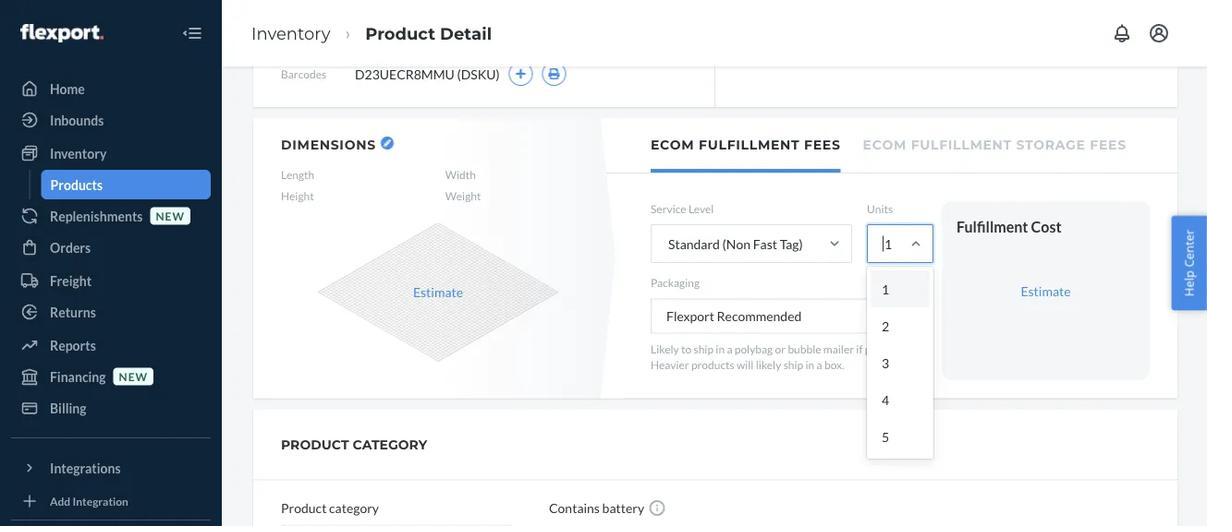 Task type: locate. For each thing, give the bounding box(es) containing it.
1 vertical spatial inventory
[[50, 146, 107, 161]]

level
[[689, 202, 714, 216]]

center
[[1181, 230, 1197, 268]]

1 horizontal spatial fees
[[1090, 137, 1127, 153]]

tag)
[[780, 236, 803, 252]]

inventory up barcodes
[[251, 23, 330, 43]]

0 vertical spatial in
[[716, 342, 725, 356]]

0 horizontal spatial fees
[[804, 137, 841, 153]]

2 fees from the left
[[1090, 137, 1127, 153]]

in down bubble
[[806, 358, 815, 371]]

new for financing
[[119, 370, 148, 384]]

inventory inside inventory link
[[50, 146, 107, 161]]

ecom inside ecom fulfillment fees tab
[[651, 137, 695, 153]]

fees
[[804, 137, 841, 153], [1090, 137, 1127, 153]]

1 horizontal spatial new
[[156, 209, 185, 223]]

standard (non fast tag)
[[668, 236, 803, 252]]

fulfillment for fees
[[699, 137, 800, 153]]

3
[[882, 356, 889, 371]]

category
[[353, 437, 427, 453]]

length
[[281, 168, 314, 182]]

a
[[727, 342, 732, 356], [817, 358, 822, 371]]

fulfillment
[[699, 137, 800, 153], [911, 137, 1012, 153], [957, 218, 1028, 236]]

products link
[[41, 170, 211, 200]]

0 vertical spatial ship
[[694, 342, 714, 356]]

1 vertical spatial inventory link
[[11, 139, 211, 168]]

0 horizontal spatial in
[[716, 342, 725, 356]]

polybag
[[735, 342, 773, 356]]

home link
[[11, 74, 211, 104]]

0 horizontal spatial estimate
[[413, 284, 463, 300]]

in up products
[[716, 342, 725, 356]]

1 vertical spatial in
[[806, 358, 815, 371]]

0 vertical spatial a
[[727, 342, 732, 356]]

new
[[156, 209, 185, 223], [119, 370, 148, 384]]

product
[[281, 437, 349, 453]]

bubble
[[788, 342, 821, 356]]

new down products 'link'
[[156, 209, 185, 223]]

integrations button
[[11, 454, 211, 483]]

in
[[716, 342, 725, 356], [806, 358, 815, 371]]

freight
[[50, 273, 92, 289]]

product left category
[[281, 501, 327, 517]]

new down the "reports" 'link'
[[119, 370, 148, 384]]

1 vertical spatial 1
[[882, 282, 889, 297]]

ship down bubble
[[783, 358, 803, 371]]

print image
[[548, 68, 561, 79]]

0 horizontal spatial inventory
[[50, 146, 107, 161]]

fulfillment left storage
[[911, 137, 1012, 153]]

ecom
[[651, 137, 695, 153], [863, 137, 907, 153]]

product category
[[281, 501, 379, 517]]

0 horizontal spatial new
[[119, 370, 148, 384]]

contains
[[549, 501, 600, 517]]

0 horizontal spatial ship
[[694, 342, 714, 356]]

1 horizontal spatial a
[[817, 358, 822, 371]]

help center
[[1181, 230, 1197, 297]]

ecom up service
[[651, 137, 695, 153]]

to
[[681, 342, 691, 356]]

financing
[[50, 369, 106, 385]]

inventory link up barcodes
[[251, 23, 330, 43]]

2 ecom from the left
[[863, 137, 907, 153]]

if
[[856, 342, 863, 356]]

integrations
[[50, 461, 121, 476]]

0 vertical spatial 1
[[885, 236, 892, 252]]

tab list
[[607, 118, 1178, 174]]

returns link
[[11, 298, 211, 327]]

ecom fulfillment fees tab
[[651, 118, 841, 173]]

1 for 1
[[885, 236, 892, 252]]

estimate
[[1021, 283, 1071, 299], [413, 284, 463, 300]]

0 horizontal spatial ecom
[[651, 137, 695, 153]]

category
[[329, 501, 379, 517]]

ecom inside ecom fulfillment storage fees tab
[[863, 137, 907, 153]]

estimate for estimate link
[[1021, 283, 1071, 299]]

box.
[[824, 358, 844, 371]]

0 horizontal spatial product
[[281, 501, 327, 517]]

tab list containing ecom fulfillment fees
[[607, 118, 1178, 174]]

0 horizontal spatial a
[[727, 342, 732, 356]]

returns
[[50, 305, 96, 320]]

inventory link down inbounds link
[[11, 139, 211, 168]]

(non
[[722, 236, 750, 252]]

close navigation image
[[181, 22, 203, 44]]

help center button
[[1171, 216, 1207, 311]]

a up products
[[727, 342, 732, 356]]

1 down units
[[885, 236, 892, 252]]

1
[[885, 236, 892, 252], [882, 282, 889, 297]]

product for product detail
[[365, 23, 435, 43]]

products
[[691, 358, 735, 371]]

0 vertical spatial inventory
[[251, 23, 330, 43]]

inventory
[[251, 23, 330, 43], [50, 146, 107, 161]]

inventory inside breadcrumbs navigation
[[251, 23, 330, 43]]

ecom up units
[[863, 137, 907, 153]]

0 vertical spatial new
[[156, 209, 185, 223]]

1 horizontal spatial in
[[806, 358, 815, 371]]

freight link
[[11, 266, 211, 296]]

1 up 2
[[882, 282, 889, 297]]

1 ecom from the left
[[651, 137, 695, 153]]

1 vertical spatial ship
[[783, 358, 803, 371]]

ship
[[694, 342, 714, 356], [783, 358, 803, 371]]

service
[[651, 202, 686, 216]]

1 horizontal spatial ecom
[[863, 137, 907, 153]]

fulfillment cost
[[957, 218, 1062, 236]]

billing link
[[11, 394, 211, 423]]

0 vertical spatial product
[[365, 23, 435, 43]]

product inside breadcrumbs navigation
[[365, 23, 435, 43]]

0 horizontal spatial inventory link
[[11, 139, 211, 168]]

1 vertical spatial a
[[817, 358, 822, 371]]

new for replenishments
[[156, 209, 185, 223]]

1 vertical spatial product
[[281, 501, 327, 517]]

inventory link
[[251, 23, 330, 43], [11, 139, 211, 168]]

a left box.
[[817, 358, 822, 371]]

breadcrumbs navigation
[[237, 6, 507, 60]]

1 horizontal spatial inventory link
[[251, 23, 330, 43]]

product for product category
[[281, 501, 327, 517]]

width
[[445, 168, 476, 182]]

reports link
[[11, 331, 211, 360]]

fulfillment up level
[[699, 137, 800, 153]]

open account menu image
[[1148, 22, 1170, 44]]

ecom for ecom fulfillment fees
[[651, 137, 695, 153]]

product up 'd23uecr8mmu'
[[365, 23, 435, 43]]

add integration
[[50, 495, 128, 508]]

product
[[365, 23, 435, 43], [281, 501, 327, 517]]

inbounds
[[50, 112, 104, 128]]

possible.
[[865, 342, 907, 356]]

1 vertical spatial new
[[119, 370, 148, 384]]

flexport recommended button
[[651, 299, 927, 334]]

1 horizontal spatial inventory
[[251, 23, 330, 43]]

ship right to
[[694, 342, 714, 356]]

inventory up products
[[50, 146, 107, 161]]

1 horizontal spatial ship
[[783, 358, 803, 371]]

1 horizontal spatial estimate
[[1021, 283, 1071, 299]]

likely
[[651, 342, 679, 356]]

1 for 1 2 3 4 5
[[882, 282, 889, 297]]

1 horizontal spatial product
[[365, 23, 435, 43]]

orders
[[50, 240, 91, 256]]

inbounds link
[[11, 105, 211, 135]]



Task type: describe. For each thing, give the bounding box(es) containing it.
dimensions
[[281, 137, 376, 153]]

reports
[[50, 338, 96, 354]]

pencil alt image
[[383, 140, 391, 147]]

units
[[867, 202, 893, 216]]

estimate link
[[1021, 283, 1071, 299]]

detail
[[440, 23, 492, 43]]

flexport logo image
[[20, 24, 103, 42]]

1 2 3 4 5
[[882, 282, 889, 445]]

(dsku)
[[457, 66, 500, 82]]

fulfillment left cost
[[957, 218, 1028, 236]]

1 fees from the left
[[804, 137, 841, 153]]

ecom for ecom fulfillment storage fees
[[863, 137, 907, 153]]

replenishments
[[50, 208, 143, 224]]

battery
[[602, 501, 644, 517]]

weight
[[445, 190, 481, 203]]

4
[[882, 392, 889, 408]]

d23uecr8mmu (dsku)
[[355, 66, 500, 82]]

height
[[281, 190, 314, 203]]

5
[[882, 429, 889, 445]]

likely to ship in a polybag or bubble mailer if possible. heavier products will likely ship in a box.
[[651, 342, 907, 371]]

heavier
[[651, 358, 689, 371]]

fast
[[753, 236, 777, 252]]

product detail
[[365, 23, 492, 43]]

flexport
[[666, 309, 714, 324]]

estimate button
[[413, 283, 463, 302]]

storage
[[1016, 137, 1086, 153]]

packaging
[[651, 276, 700, 290]]

billing
[[50, 401, 86, 416]]

open notifications image
[[1111, 22, 1133, 44]]

contains battery
[[549, 501, 644, 517]]

or
[[775, 342, 786, 356]]

ecom fulfillment fees
[[651, 137, 841, 153]]

estimate for "estimate" button
[[413, 284, 463, 300]]

ecom fulfillment storage fees
[[863, 137, 1127, 153]]

orders link
[[11, 233, 211, 262]]

cost
[[1031, 218, 1062, 236]]

units element
[[867, 225, 934, 459]]

standard
[[668, 236, 720, 252]]

product category
[[281, 437, 427, 453]]

help
[[1181, 271, 1197, 297]]

d23uecr8mmu
[[355, 66, 455, 82]]

home
[[50, 81, 85, 97]]

will
[[737, 358, 754, 371]]

fulfillment for storage
[[911, 137, 1012, 153]]

add
[[50, 495, 70, 508]]

recommended
[[717, 309, 802, 324]]

integration
[[73, 495, 128, 508]]

products
[[50, 177, 103, 193]]

0 vertical spatial inventory link
[[251, 23, 330, 43]]

ecom fulfillment storage fees tab
[[863, 118, 1127, 169]]

service level
[[651, 202, 714, 216]]

product detail link
[[365, 23, 492, 43]]

2
[[882, 319, 889, 334]]

add integration link
[[11, 491, 211, 513]]

mailer
[[823, 342, 854, 356]]

flexport recommended
[[666, 309, 802, 324]]

likely
[[756, 358, 781, 371]]

plus image
[[515, 68, 527, 79]]

barcodes
[[281, 67, 326, 80]]



Task type: vqa. For each thing, say whether or not it's contained in the screenshot.
Empty list image
no



